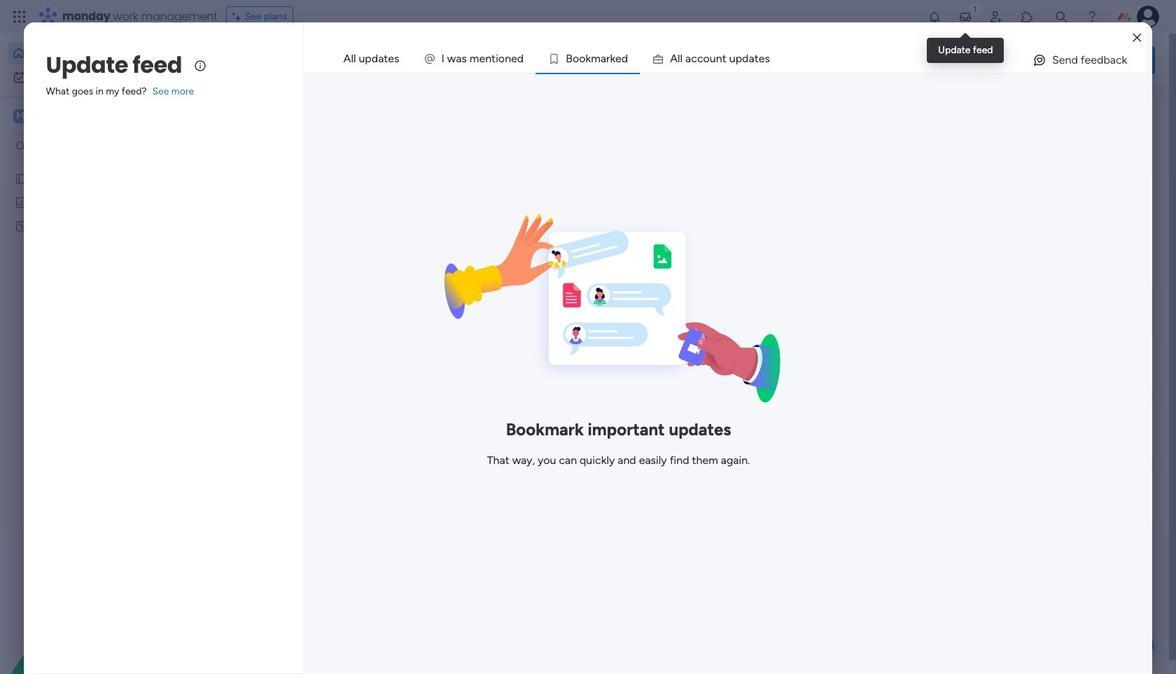Task type: vqa. For each thing, say whether or not it's contained in the screenshot.
workspace options image
no



Task type: describe. For each thing, give the bounding box(es) containing it.
0 horizontal spatial lottie animation element
[[0, 533, 179, 674]]

2 vertical spatial option
[[0, 166, 179, 168]]

select product image
[[13, 10, 27, 24]]

close image
[[1133, 33, 1141, 43]]

see plans image
[[232, 9, 245, 25]]

1 image
[[969, 1, 982, 16]]

1 vertical spatial option
[[8, 66, 170, 88]]

getting started element
[[945, 334, 1155, 390]]

1 component image from the left
[[463, 278, 475, 290]]

Search in workspace field
[[29, 138, 117, 154]]

notifications image
[[928, 10, 942, 24]]

0 vertical spatial lottie animation image
[[549, 34, 942, 87]]

workspace selection element
[[13, 108, 117, 126]]

add to favorites image
[[644, 256, 658, 270]]

1 horizontal spatial public board image
[[692, 256, 707, 271]]

0 vertical spatial lottie animation element
[[549, 34, 942, 87]]

0 horizontal spatial lottie animation image
[[0, 533, 179, 674]]

update feed image
[[958, 10, 972, 24]]



Task type: locate. For each thing, give the bounding box(es) containing it.
1 vertical spatial lottie animation element
[[0, 533, 179, 674]]

contact sales element
[[945, 469, 1155, 525]]

0 horizontal spatial component image
[[463, 278, 475, 290]]

0 vertical spatial public dashboard image
[[15, 195, 28, 209]]

tab list
[[332, 45, 1147, 73]]

1 horizontal spatial lottie animation element
[[549, 34, 942, 87]]

jacob simon image
[[1137, 6, 1159, 28]]

quick search results list box
[[216, 131, 912, 316]]

v2 user feedback image
[[956, 52, 967, 68]]

1 horizontal spatial lottie animation image
[[549, 34, 942, 87]]

public board image down workspace icon
[[15, 172, 28, 185]]

0 vertical spatial public board image
[[15, 172, 28, 185]]

2 component image from the left
[[692, 278, 704, 290]]

1 vertical spatial lottie animation image
[[0, 533, 179, 674]]

workspace image
[[13, 109, 27, 124]]

monday marketplace image
[[1020, 10, 1034, 24]]

1 horizontal spatial public dashboard image
[[463, 256, 478, 271]]

1 vertical spatial public board image
[[692, 256, 707, 271]]

invite members image
[[989, 10, 1003, 24]]

list box
[[0, 163, 179, 427]]

lottie animation image
[[549, 34, 942, 87], [0, 533, 179, 674]]

tab
[[332, 45, 411, 73]]

0 vertical spatial option
[[8, 42, 170, 64]]

search everything image
[[1054, 10, 1068, 24]]

public board image right add to favorites image
[[692, 256, 707, 271]]

option
[[8, 42, 170, 64], [8, 66, 170, 88], [0, 166, 179, 168]]

0 horizontal spatial public board image
[[15, 172, 28, 185]]

1 vertical spatial public dashboard image
[[463, 256, 478, 271]]

component image
[[463, 278, 475, 290], [692, 278, 704, 290]]

1 horizontal spatial component image
[[692, 278, 704, 290]]

v2 bolt switch image
[[1066, 52, 1074, 68]]

public board image
[[15, 172, 28, 185], [692, 256, 707, 271]]

help center element
[[945, 402, 1155, 458]]

lottie animation element
[[549, 34, 942, 87], [0, 533, 179, 674]]

help image
[[1085, 10, 1099, 24]]

public dashboard image
[[15, 195, 28, 209], [463, 256, 478, 271]]

0 horizontal spatial public dashboard image
[[15, 195, 28, 209]]

public dashboard image inside quick search results list box
[[463, 256, 478, 271]]

give feedback image
[[1033, 53, 1047, 67]]



